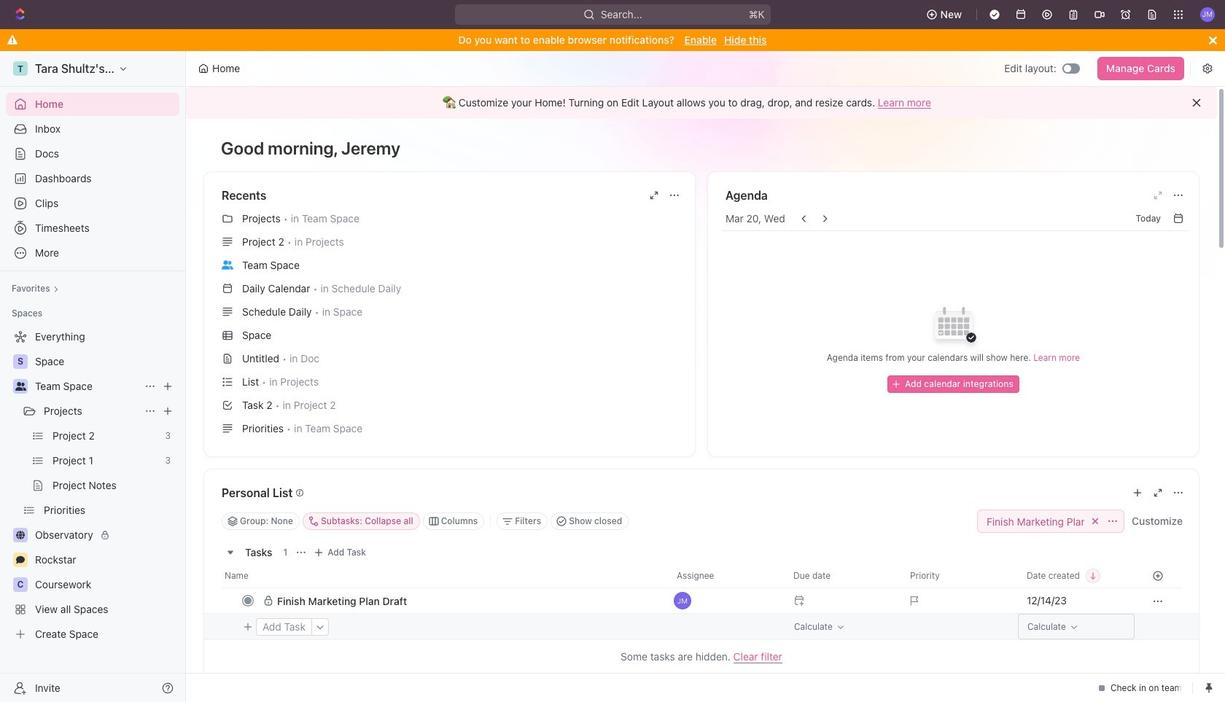 Task type: vqa. For each thing, say whether or not it's contained in the screenshot.
User Group Icon within the 'tree'
yes



Task type: locate. For each thing, give the bounding box(es) containing it.
1 horizontal spatial user group image
[[222, 260, 233, 270]]

sidebar navigation
[[0, 51, 189, 703]]

space, , element
[[13, 355, 28, 369]]

user group image
[[222, 260, 233, 270], [15, 382, 26, 391]]

Search tasks... text field
[[978, 511, 1124, 533]]

1 vertical spatial user group image
[[15, 382, 26, 391]]

coursework, , element
[[13, 578, 28, 592]]

alert
[[186, 87, 1218, 119]]

0 horizontal spatial user group image
[[15, 382, 26, 391]]

0 vertical spatial user group image
[[222, 260, 233, 270]]

globe image
[[16, 531, 25, 540]]

tree
[[6, 325, 179, 646]]

tree inside sidebar 'navigation'
[[6, 325, 179, 646]]



Task type: describe. For each thing, give the bounding box(es) containing it.
tara shultz's workspace, , element
[[13, 61, 28, 76]]

comment image
[[16, 556, 25, 565]]

user group image inside tree
[[15, 382, 26, 391]]



